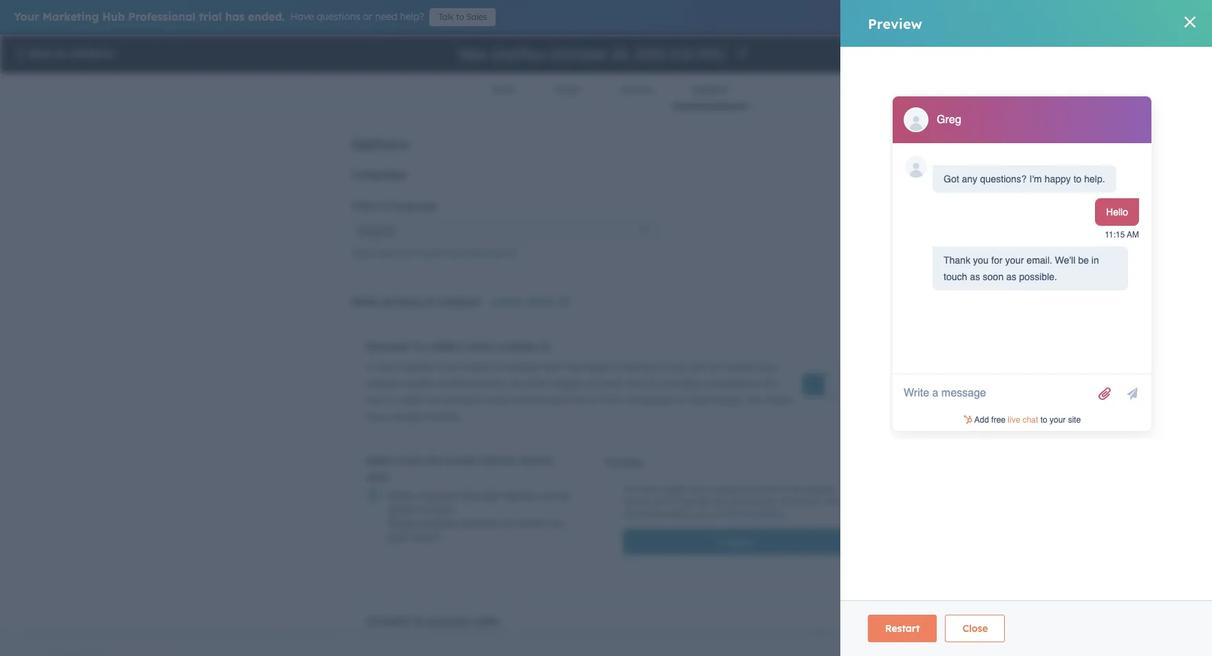Task type: locate. For each thing, give the bounding box(es) containing it.
our right see
[[710, 509, 723, 519]]

widget
[[551, 377, 582, 390], [660, 484, 687, 495]]

1 vertical spatial banner
[[463, 489, 500, 503]]

0 vertical spatial options
[[692, 83, 729, 96]]

navigation containing build
[[472, 73, 748, 107]]

conversation
[[702, 377, 761, 390], [514, 394, 573, 406]]

chat up intent
[[431, 503, 454, 516]]

when
[[398, 454, 423, 467]]

1 horizontal spatial cookie
[[716, 484, 742, 495]]

about inside this chat widget uses a cookie to interact with website visitors and to provide your chat history. to find out more about this cookie, see our
[[623, 509, 646, 519]]

but
[[672, 361, 687, 373]]

a up english
[[383, 200, 389, 212]]

0 vertical spatial show
[[388, 489, 416, 503]]

consent left process on the left bottom of the page
[[366, 614, 410, 628]]

2 vertical spatial website
[[805, 484, 835, 495]]

more right the out
[[825, 497, 846, 507]]

consent right starts
[[419, 516, 460, 530]]

0 horizontal spatial and
[[627, 377, 644, 390]]

and inside if your website visitor leaves the page that they began chatting on but did not accept your website cookie consent banner, the chat widget will reset and the existing conversation will end. in order to maintain a chat conversation as a visitor navigates to other pages, the visitor must accept cookies.
[[627, 377, 644, 390]]

i agree button
[[623, 529, 849, 555]]

banner
[[484, 454, 517, 467], [463, 489, 500, 503], [463, 516, 500, 530]]

1 horizontal spatial your
[[712, 497, 729, 507]]

1 vertical spatial on
[[551, 516, 564, 530]]

about down visitors
[[623, 509, 646, 519]]

1 vertical spatial preview
[[1092, 48, 1129, 60]]

consent inside show consent banner before visitor starts a chat
[[419, 489, 460, 503]]

0 horizontal spatial accept
[[391, 410, 422, 423]]

policy
[[759, 509, 784, 519]]

0 vertical spatial consent
[[366, 339, 410, 353]]

a right uses
[[709, 484, 714, 495]]

select
[[351, 200, 380, 212], [366, 454, 395, 467]]

data
[[474, 614, 500, 628]]

build
[[492, 83, 514, 96]]

1 vertical spatial cookie
[[716, 484, 742, 495]]

select up english
[[351, 200, 380, 212]]

target
[[553, 83, 582, 96]]

2 show from the top
[[388, 516, 416, 530]]

on left but
[[658, 361, 669, 373]]

your right "if"
[[377, 361, 397, 373]]

website
[[400, 361, 434, 373], [366, 377, 401, 390], [805, 484, 835, 495]]

1 horizontal spatial widget
[[660, 484, 687, 495]]

about down english
[[377, 248, 401, 258]]

1 horizontal spatial will
[[763, 377, 778, 390]]

they
[[563, 361, 583, 373]]

show inside show consent banner to visitor on exit intent
[[388, 516, 416, 530]]

accept down order
[[391, 410, 422, 423]]

2 vertical spatial preview
[[606, 457, 644, 469]]

show inside show consent banner before visitor starts a chat
[[388, 489, 416, 503]]

find
[[793, 497, 808, 507]]

widget left uses
[[660, 484, 687, 495]]

1 horizontal spatial link opens in a new window image
[[559, 297, 570, 308]]

a right starts
[[421, 503, 428, 516]]

visitor down before
[[516, 516, 548, 530]]

preview
[[868, 15, 923, 32], [1092, 48, 1129, 60], [606, 457, 644, 469]]

talk to sales button
[[430, 8, 496, 26]]

consent down select when the consent banner should show
[[419, 489, 460, 503]]

cookie inside if your website visitor leaves the page that they began chatting on but did not accept your website cookie consent banner, the chat widget will reset and the existing conversation will end. in order to maintain a chat conversation as a visitor navigates to other pages, the visitor must accept cookies.
[[403, 377, 433, 390]]

visitor down reset
[[597, 394, 625, 406]]

2 horizontal spatial preview
[[1092, 48, 1129, 60]]

visitors
[[623, 497, 651, 507]]

the right pages,
[[747, 394, 762, 406]]

cookie up order
[[403, 377, 433, 390]]

visitor down 'consent to collect chat cookies'
[[437, 361, 465, 373]]

visitor inside show consent banner before visitor starts a chat
[[539, 489, 571, 503]]

0 horizontal spatial cookie
[[403, 377, 433, 390]]

0 horizontal spatial learn
[[351, 248, 375, 258]]

1 horizontal spatial options
[[692, 83, 729, 96]]

1 vertical spatial link opens in a new window image
[[559, 297, 570, 308]]

link opens in a new window image inside learn more link
[[559, 297, 570, 308]]

link opens in a new window image right learn more
[[559, 297, 570, 308]]

0 vertical spatial on
[[658, 361, 669, 373]]

1 vertical spatial about
[[623, 509, 646, 519]]

1 vertical spatial select
[[366, 454, 395, 467]]

1 horizontal spatial about
[[623, 509, 646, 519]]

None field
[[457, 44, 729, 63]]

other
[[687, 394, 711, 406]]

has
[[225, 10, 245, 23]]

more up cookies
[[528, 295, 556, 308]]

website inside this chat widget uses a cookie to interact with website visitors and to provide your chat history. to find out more about this cookie, see our
[[805, 484, 835, 495]]

uses
[[689, 484, 706, 495]]

0 horizontal spatial on
[[551, 516, 564, 530]]

chat up leaves in the bottom left of the page
[[468, 339, 492, 353]]

1 horizontal spatial and
[[653, 497, 668, 507]]

to left interact
[[744, 484, 752, 495]]

visitor
[[437, 361, 465, 373], [597, 394, 625, 406], [764, 394, 792, 406], [539, 489, 571, 503], [516, 516, 548, 530]]

banner inside select when the consent banner should show
[[484, 454, 517, 467]]

select up show
[[366, 454, 395, 467]]

talk to sales
[[439, 12, 487, 22]]

1 vertical spatial widget
[[660, 484, 687, 495]]

learn more
[[492, 295, 556, 308]]

widget down they
[[551, 377, 582, 390]]

link opens in a new window image
[[510, 250, 519, 258], [559, 297, 570, 308]]

consent for consent to process data
[[366, 614, 410, 628]]

chat down the page
[[528, 377, 548, 390]]

widget inside if your website visitor leaves the page that they began chatting on but did not accept your website cookie consent banner, the chat widget will reset and the existing conversation will end. in order to maintain a chat conversation as a visitor navigates to other pages, the visitor must accept cookies.
[[551, 377, 582, 390]]

your
[[377, 361, 397, 373], [759, 361, 779, 373], [712, 497, 729, 507]]

link opens in a new window image inside supported languages link
[[510, 250, 519, 258]]

1 vertical spatial show
[[388, 516, 416, 530]]

exit
[[388, 530, 407, 544]]

sales
[[467, 12, 487, 22]]

to
[[456, 12, 464, 22], [56, 48, 66, 60], [414, 339, 425, 353], [427, 394, 437, 406], [675, 394, 684, 406], [744, 484, 752, 495], [670, 497, 678, 507], [503, 516, 513, 530], [414, 614, 425, 628]]

your right not
[[759, 361, 779, 373]]

on down should in the left of the page
[[551, 516, 564, 530]]

2 vertical spatial banner
[[463, 516, 500, 530]]

end.
[[366, 394, 385, 406]]

0 vertical spatial and
[[627, 377, 644, 390]]

navigates
[[628, 394, 672, 406]]

0 vertical spatial accept
[[725, 361, 756, 373]]

0 vertical spatial banner
[[484, 454, 517, 467]]

1 horizontal spatial our
[[710, 509, 723, 519]]

ended.
[[248, 10, 285, 23]]

consent up "if"
[[366, 339, 410, 353]]

accept
[[725, 361, 756, 373], [391, 410, 422, 423]]

0 horizontal spatial preview
[[606, 457, 644, 469]]

language
[[392, 200, 437, 212]]

link opens in a new window image right learn more
[[559, 297, 570, 308]]

preview inside dialog
[[868, 15, 923, 32]]

cookie,
[[664, 509, 692, 519]]

1 vertical spatial learn
[[492, 295, 524, 308]]

cookie
[[403, 377, 433, 390], [716, 484, 742, 495]]

0 horizontal spatial widget
[[551, 377, 582, 390]]

1 horizontal spatial link opens in a new window image
[[559, 297, 570, 308]]

conversation up pages,
[[702, 377, 761, 390]]

banner inside show consent banner to visitor on exit intent
[[463, 516, 500, 530]]

navigation
[[472, 73, 748, 107]]

learn up cookies
[[492, 295, 524, 308]]

our
[[404, 248, 418, 258], [710, 509, 723, 519]]

consent for consent to collect chat cookies
[[366, 339, 410, 353]]

your up privacy
[[712, 497, 729, 507]]

began
[[586, 361, 615, 373]]

0 vertical spatial about
[[377, 248, 401, 258]]

1 vertical spatial more
[[825, 497, 846, 507]]

have
[[290, 10, 314, 23]]

link opens in a new window image down english popup button
[[510, 250, 519, 258]]

0 horizontal spatial link opens in a new window image
[[510, 248, 519, 260]]

chat down banner,
[[491, 394, 511, 406]]

close image
[[1179, 12, 1190, 23]]

more inside this chat widget uses a cookie to interact with website visitors and to provide your chat history. to find out more about this cookie, see our
[[825, 497, 846, 507]]

.
[[784, 509, 786, 519]]

link opens in a new window image
[[510, 248, 519, 260], [559, 297, 570, 308]]

consent up maintain
[[436, 377, 472, 390]]

banner inside show consent banner before visitor starts a chat
[[463, 489, 500, 503]]

banner right intent
[[463, 516, 500, 530]]

banner up show consent banner to visitor on exit intent
[[463, 489, 500, 503]]

0 horizontal spatial about
[[377, 248, 401, 258]]

1 vertical spatial options
[[351, 134, 410, 154]]

0 horizontal spatial will
[[585, 377, 599, 390]]

must
[[366, 410, 389, 423]]

0 horizontal spatial conversation
[[514, 394, 573, 406]]

conversation down 'that'
[[514, 394, 573, 406]]

1 show from the top
[[388, 489, 416, 503]]

show
[[388, 489, 416, 503], [388, 516, 416, 530]]

our left supported
[[404, 248, 418, 258]]

link opens in a new window image for languages
[[510, 248, 519, 260]]

to down before
[[503, 516, 513, 530]]

select a language
[[351, 200, 437, 212]]

banner for to
[[463, 516, 500, 530]]

0 vertical spatial preview
[[868, 15, 923, 32]]

your marketing hub professional trial has ended. have questions or need help?
[[14, 10, 424, 23]]

and
[[627, 377, 644, 390], [653, 497, 668, 507]]

link opens in a new window image down english popup button
[[510, 248, 519, 260]]

0 vertical spatial link opens in a new window image
[[510, 248, 519, 260]]

options button
[[673, 73, 748, 106]]

0 vertical spatial cookie
[[403, 377, 433, 390]]

order
[[400, 394, 425, 406]]

1 vertical spatial and
[[653, 497, 668, 507]]

reset
[[602, 377, 624, 390]]

that
[[542, 361, 561, 373]]

i
[[719, 536, 723, 548]]

chat up visitors
[[640, 484, 658, 495]]

1 vertical spatial accept
[[391, 410, 422, 423]]

link opens in a new window image inside learn more link
[[559, 297, 570, 308]]

1 consent from the top
[[366, 339, 410, 353]]

page
[[516, 361, 539, 373]]

show consent banner to visitor on exit intent
[[388, 516, 564, 544]]

display button
[[601, 73, 673, 106]]

1 horizontal spatial conversation
[[702, 377, 761, 390]]

the right when
[[426, 454, 441, 467]]

0 horizontal spatial more
[[528, 295, 556, 308]]

if your website visitor leaves the page that they began chatting on but did not accept your website cookie consent banner, the chat widget will reset and the existing conversation will end. in order to maintain a chat conversation as a visitor navigates to other pages, the visitor must accept cookies.
[[366, 361, 792, 423]]

out
[[810, 497, 823, 507]]

website up the end.
[[366, 377, 401, 390]]

0 vertical spatial widget
[[551, 377, 582, 390]]

history.
[[751, 497, 779, 507]]

2 will from the left
[[763, 377, 778, 390]]

and up this
[[653, 497, 668, 507]]

and inside this chat widget uses a cookie to interact with website visitors and to provide your chat history. to find out more about this cookie, see our
[[653, 497, 668, 507]]

options inside button
[[692, 83, 729, 96]]

0 vertical spatial learn
[[351, 248, 375, 258]]

preview inside button
[[1092, 48, 1129, 60]]

0 horizontal spatial link opens in a new window image
[[510, 250, 519, 258]]

learn for learn about our
[[351, 248, 375, 258]]

a down banner,
[[482, 394, 488, 406]]

1 vertical spatial website
[[366, 377, 401, 390]]

interact
[[754, 484, 784, 495]]

preview dialog
[[841, 0, 1212, 656]]

chat up privacy
[[732, 497, 749, 507]]

in
[[388, 394, 398, 406]]

learn down english
[[351, 248, 375, 258]]

1 vertical spatial link opens in a new window image
[[559, 297, 570, 308]]

consent
[[438, 295, 481, 308], [436, 377, 472, 390], [444, 454, 481, 467], [419, 489, 460, 503], [419, 516, 460, 530]]

before
[[503, 489, 536, 503]]

1 horizontal spatial on
[[658, 361, 669, 373]]

website up order
[[400, 361, 434, 373]]

i agree
[[719, 536, 752, 548]]

1 vertical spatial conversation
[[514, 394, 573, 406]]

the up navigates
[[647, 377, 661, 390]]

cookie inside this chat widget uses a cookie to interact with website visitors and to provide your chat history. to find out more about this cookie, see our
[[716, 484, 742, 495]]

the
[[499, 361, 513, 373], [511, 377, 525, 390], [647, 377, 661, 390], [747, 394, 762, 406], [426, 454, 441, 467]]

0 vertical spatial select
[[351, 200, 380, 212]]

our inside this chat widget uses a cookie to interact with website visitors and to provide your chat history. to find out more about this cookie, see our
[[710, 509, 723, 519]]

cookies.
[[425, 410, 462, 423]]

on
[[658, 361, 669, 373], [551, 516, 564, 530]]

1 will from the left
[[585, 377, 599, 390]]

1 horizontal spatial accept
[[725, 361, 756, 373]]

agree
[[726, 536, 752, 548]]

1 horizontal spatial learn
[[492, 295, 524, 308]]

accept right not
[[725, 361, 756, 373]]

website up the out
[[805, 484, 835, 495]]

0 vertical spatial link opens in a new window image
[[510, 250, 519, 258]]

1 horizontal spatial more
[[825, 497, 846, 507]]

to down "existing" on the right bottom
[[675, 394, 684, 406]]

cookie up privacy
[[716, 484, 742, 495]]

banner left should in the left of the page
[[484, 454, 517, 467]]

2 consent from the top
[[366, 614, 410, 628]]

select inside select when the consent banner should show
[[366, 454, 395, 467]]

1 vertical spatial consent
[[366, 614, 410, 628]]

consent up show consent banner before visitor starts a chat
[[444, 454, 481, 467]]

0 vertical spatial conversation
[[702, 377, 761, 390]]

visitor right before
[[539, 489, 571, 503]]

1 horizontal spatial preview
[[868, 15, 923, 32]]

and down chatting
[[627, 377, 644, 390]]

1 vertical spatial our
[[710, 509, 723, 519]]

help?
[[400, 10, 424, 23]]

0 horizontal spatial our
[[404, 248, 418, 258]]

0 vertical spatial website
[[400, 361, 434, 373]]

0 vertical spatial more
[[528, 295, 556, 308]]

consent inside show consent banner to visitor on exit intent
[[419, 516, 460, 530]]

existing
[[664, 377, 699, 390]]

consent inside if your website visitor leaves the page that they began chatting on but did not accept your website cookie consent banner, the chat widget will reset and the existing conversation will end. in order to maintain a chat conversation as a visitor navigates to other pages, the visitor must accept cookies.
[[436, 377, 472, 390]]



Task type: describe. For each thing, give the bounding box(es) containing it.
show
[[366, 471, 390, 483]]

chat inside show consent banner before visitor starts a chat
[[431, 503, 454, 516]]

consent right &
[[438, 295, 481, 308]]

talk
[[439, 12, 454, 22]]

restart button
[[868, 615, 937, 642]]

a inside this chat widget uses a cookie to interact with website visitors and to provide your chat history. to find out more about this cookie, see our
[[709, 484, 714, 495]]

to right order
[[427, 394, 437, 406]]

supported languages link
[[420, 248, 521, 260]]

learn for learn more
[[492, 295, 524, 308]]

this chat widget uses a cookie to interact with website visitors and to provide your chat history. to find out more about this cookie, see our
[[623, 484, 846, 519]]

starts
[[388, 503, 418, 516]]

a right as
[[589, 394, 595, 406]]

cookies
[[495, 339, 537, 353]]

to up cookie, at the right bottom of page
[[670, 497, 678, 507]]

learn about our
[[351, 248, 420, 258]]

learn more link
[[492, 295, 573, 308]]

on inside show consent banner to visitor on exit intent
[[551, 516, 564, 530]]

visitor inside show consent banner to visitor on exit intent
[[516, 516, 548, 530]]

not
[[707, 361, 722, 373]]

supported languages
[[420, 248, 508, 258]]

consent inside select when the consent banner should show
[[444, 454, 481, 467]]

see
[[694, 509, 708, 519]]

trial
[[199, 10, 222, 23]]

collect
[[428, 339, 464, 353]]

this
[[623, 484, 638, 495]]

your inside this chat widget uses a cookie to interact with website visitors and to provide your chat history. to find out more about this cookie, see our
[[712, 497, 729, 507]]

consent to collect chat cookies
[[366, 339, 537, 353]]

the left the page
[[499, 361, 513, 373]]

if
[[366, 361, 374, 373]]

to left process on the left bottom of the page
[[414, 614, 425, 628]]

english
[[359, 224, 396, 238]]

process
[[428, 614, 470, 628]]

show for exit
[[388, 516, 416, 530]]

widget inside this chat widget uses a cookie to interact with website visitors and to provide your chat history. to find out more about this cookie, see our
[[660, 484, 687, 495]]

back to chatflows button
[[14, 46, 115, 62]]

consent to process data
[[366, 614, 500, 628]]

a inside show consent banner before visitor starts a chat
[[421, 503, 428, 516]]

to inside show consent banner to visitor on exit intent
[[503, 516, 513, 530]]

back to chatflows
[[29, 48, 115, 60]]

link opens in a new window image for learn more
[[559, 297, 570, 308]]

marketing
[[42, 10, 99, 23]]

to left collect
[[414, 339, 425, 353]]

did
[[690, 361, 704, 373]]

select when the consent banner should show
[[366, 454, 551, 483]]

language
[[351, 167, 407, 181]]

data
[[351, 295, 379, 308]]

0 horizontal spatial your
[[377, 361, 397, 373]]

show for a
[[388, 489, 416, 503]]

banner for before
[[463, 489, 500, 503]]

preview button
[[1074, 40, 1146, 67]]

on inside if your website visitor leaves the page that they began chatting on but did not accept your website cookie consent banner, the chat widget will reset and the existing conversation will end. in order to maintain a chat conversation as a visitor navigates to other pages, the visitor must accept cookies.
[[658, 361, 669, 373]]

close button
[[946, 615, 1006, 642]]

&
[[427, 295, 435, 308]]

or
[[363, 10, 373, 23]]

the down the page
[[511, 377, 525, 390]]

close
[[963, 622, 988, 635]]

privacy policy .
[[725, 509, 786, 519]]

select for select a language
[[351, 200, 380, 212]]

link opens in a new window image for more
[[559, 297, 570, 308]]

display
[[620, 83, 654, 96]]

provide
[[681, 497, 710, 507]]

target button
[[534, 73, 601, 106]]

leaves
[[467, 361, 496, 373]]

chatflows
[[69, 48, 115, 60]]

as
[[575, 394, 586, 406]]

restart
[[885, 622, 920, 635]]

need
[[375, 10, 398, 23]]

should
[[520, 454, 551, 467]]

to
[[782, 497, 790, 507]]

the inside select when the consent banner should show
[[426, 454, 441, 467]]

maintain
[[439, 394, 480, 406]]

chatting
[[617, 361, 655, 373]]

0 vertical spatial our
[[404, 248, 418, 258]]

visitor right pages,
[[764, 394, 792, 406]]

build button
[[472, 73, 534, 106]]

to right talk
[[456, 12, 464, 22]]

hub
[[102, 10, 125, 23]]

2 horizontal spatial your
[[759, 361, 779, 373]]

show consent banner before visitor starts a chat
[[388, 489, 571, 516]]

back
[[29, 48, 53, 60]]

privacy
[[382, 295, 423, 308]]

supported
[[420, 248, 462, 258]]

languages
[[465, 248, 508, 258]]

data privacy & consent
[[351, 295, 481, 308]]

link opens in a new window image for supported languages
[[510, 250, 519, 258]]

your
[[14, 10, 39, 23]]

0 horizontal spatial options
[[351, 134, 410, 154]]

select for select when the consent banner should show
[[366, 454, 395, 467]]

english button
[[351, 217, 661, 244]]

banner,
[[474, 377, 508, 390]]

pages,
[[714, 394, 744, 406]]

to right the back
[[56, 48, 66, 60]]

privacy policy link
[[725, 509, 784, 519]]

with
[[787, 484, 803, 495]]

this
[[648, 509, 662, 519]]

privacy
[[725, 509, 756, 519]]

close image
[[1185, 17, 1196, 28]]



Task type: vqa. For each thing, say whether or not it's contained in the screenshot.
Talk to Sales button
yes



